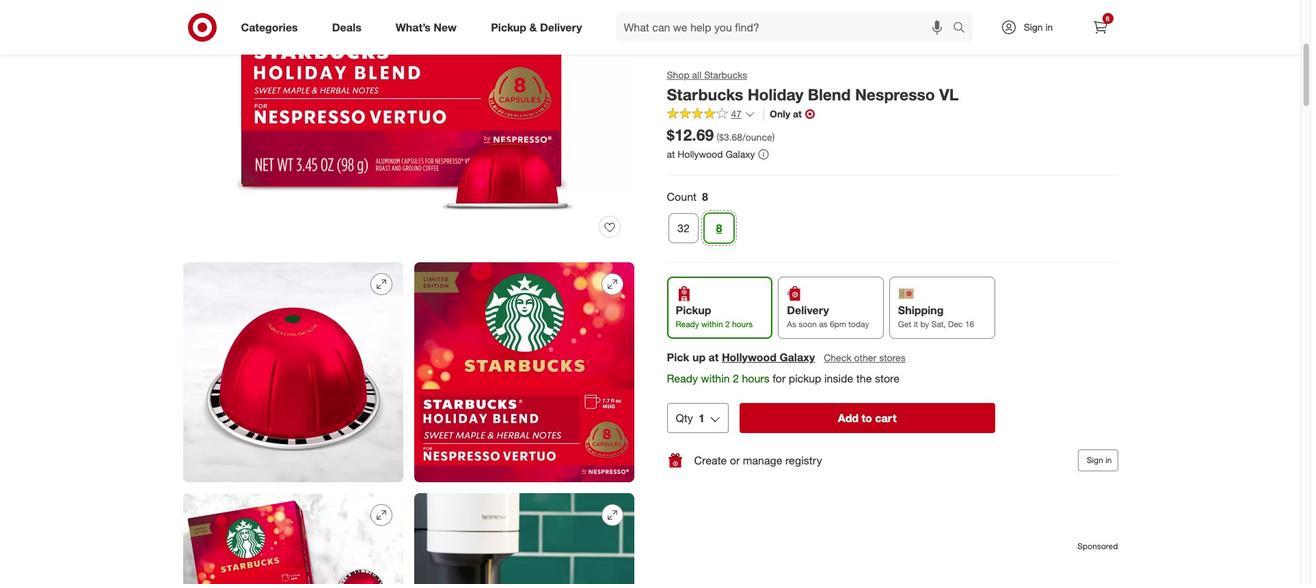 Task type: describe. For each thing, give the bounding box(es) containing it.
1 vertical spatial hollywood
[[722, 351, 777, 365]]

create
[[695, 454, 727, 468]]

What can we help you find? suggestions appear below search field
[[616, 12, 957, 42]]

vl
[[940, 85, 959, 104]]

by
[[921, 320, 930, 330]]

1 vertical spatial ready
[[667, 372, 698, 386]]

for
[[773, 372, 786, 386]]

&
[[530, 20, 537, 34]]

get
[[899, 320, 912, 330]]

check other stores button
[[824, 351, 907, 366]]

registry
[[786, 454, 823, 468]]

0 vertical spatial sign in
[[1024, 21, 1054, 33]]

up
[[693, 351, 706, 365]]

check
[[824, 353, 852, 364]]

as
[[787, 320, 797, 330]]

blend
[[808, 85, 851, 104]]

qty 1
[[676, 412, 705, 426]]

1 vertical spatial hours
[[742, 372, 770, 386]]

ready inside the pickup ready within 2 hours
[[676, 320, 700, 330]]

sign inside button
[[1088, 456, 1104, 466]]

shipping
[[899, 304, 944, 318]]

hollywood galaxy button
[[722, 350, 815, 366]]

group containing count
[[666, 190, 1119, 249]]

pick
[[667, 351, 690, 365]]

2 inside the pickup ready within 2 hours
[[726, 320, 730, 330]]

search button
[[947, 12, 980, 45]]

1 horizontal spatial 8
[[716, 222, 722, 235]]

in inside button
[[1106, 456, 1113, 466]]

check other stores
[[824, 353, 906, 364]]

search
[[947, 22, 980, 35]]

starbucks holiday blend  nespresso vl , 4 of 9 image
[[183, 494, 403, 585]]

at hollywood galaxy
[[667, 148, 755, 160]]

sign in button
[[1079, 450, 1119, 472]]

pick up at hollywood galaxy
[[667, 351, 815, 365]]

pickup
[[789, 372, 822, 386]]

pickup for &
[[491, 20, 527, 34]]

other
[[855, 353, 877, 364]]

soon
[[799, 320, 817, 330]]

/ounce
[[743, 131, 773, 143]]

starbucks holiday blend  nespresso vl , 5 of 9 image
[[414, 494, 634, 585]]

pickup for ready
[[676, 304, 712, 318]]

$3.68
[[720, 131, 743, 143]]

stores
[[880, 353, 906, 364]]

store
[[876, 372, 900, 386]]

$12.69 ( $3.68 /ounce )
[[667, 125, 775, 144]]

6
[[1107, 14, 1110, 23]]

starbucks holiday blend  nespresso vl , 2 of 9 image
[[183, 263, 403, 483]]

1 vertical spatial starbucks
[[667, 85, 744, 104]]

32
[[678, 222, 690, 235]]

add to cart button
[[740, 404, 996, 434]]

add to cart
[[838, 412, 897, 426]]

starbucks holiday blend  nespresso vl , 3 of 9 image
[[414, 263, 634, 483]]

1 vertical spatial galaxy
[[780, 351, 815, 365]]

47
[[732, 108, 742, 120]]

0 vertical spatial 8
[[703, 190, 709, 204]]

within inside the pickup ready within 2 hours
[[702, 320, 723, 330]]

the
[[857, 372, 872, 386]]

32 link
[[669, 214, 699, 244]]

(
[[717, 131, 720, 143]]

sign in link
[[989, 12, 1075, 42]]



Task type: vqa. For each thing, say whether or not it's contained in the screenshot.


Task type: locate. For each thing, give the bounding box(es) containing it.
0 horizontal spatial at
[[667, 148, 675, 160]]

starbucks holiday blend  nespresso vl , 1 of 9 image
[[183, 0, 634, 252]]

starbucks down the "all"
[[667, 85, 744, 104]]

galaxy up the pickup
[[780, 351, 815, 365]]

0 vertical spatial at
[[793, 108, 802, 120]]

47 link
[[667, 107, 756, 123]]

within up up
[[702, 320, 723, 330]]

add
[[838, 412, 859, 426]]

1 vertical spatial in
[[1106, 456, 1113, 466]]

)
[[773, 131, 775, 143]]

$12.69
[[667, 125, 714, 144]]

pickup up up
[[676, 304, 712, 318]]

pickup inside pickup & delivery link
[[491, 20, 527, 34]]

starbucks right the "all"
[[705, 69, 748, 81]]

dec
[[949, 320, 963, 330]]

0 vertical spatial ready
[[676, 320, 700, 330]]

ready up pick
[[676, 320, 700, 330]]

2 up "pick up at hollywood galaxy"
[[726, 320, 730, 330]]

delivery up soon
[[787, 304, 830, 318]]

1 horizontal spatial 2
[[733, 372, 739, 386]]

1 horizontal spatial sign in
[[1088, 456, 1113, 466]]

to
[[862, 412, 873, 426]]

pickup
[[491, 20, 527, 34], [676, 304, 712, 318]]

shop
[[667, 69, 690, 81]]

inside
[[825, 372, 854, 386]]

6 link
[[1086, 12, 1116, 42]]

qty
[[676, 412, 694, 426]]

shipping get it by sat, dec 16
[[899, 304, 975, 330]]

count 8
[[667, 190, 709, 204]]

delivery inside delivery as soon as 6pm today
[[787, 304, 830, 318]]

it
[[914, 320, 919, 330]]

what's new link
[[384, 12, 474, 42]]

0 vertical spatial galaxy
[[726, 148, 755, 160]]

0 vertical spatial pickup
[[491, 20, 527, 34]]

1 vertical spatial sign in
[[1088, 456, 1113, 466]]

0 horizontal spatial sign in
[[1024, 21, 1054, 33]]

create or manage registry
[[695, 454, 823, 468]]

2 down "pick up at hollywood galaxy"
[[733, 372, 739, 386]]

pickup ready within 2 hours
[[676, 304, 753, 330]]

cart
[[876, 412, 897, 426]]

at
[[793, 108, 802, 120], [667, 148, 675, 160], [709, 351, 719, 365]]

pickup left &
[[491, 20, 527, 34]]

ready within 2 hours for pickup inside the store
[[667, 372, 900, 386]]

manage
[[743, 454, 783, 468]]

within
[[702, 320, 723, 330], [701, 372, 730, 386]]

0 horizontal spatial in
[[1046, 21, 1054, 33]]

deals link
[[321, 12, 379, 42]]

delivery right &
[[540, 20, 582, 34]]

hours inside the pickup ready within 2 hours
[[733, 320, 753, 330]]

sat,
[[932, 320, 946, 330]]

sign
[[1024, 21, 1044, 33], [1088, 456, 1104, 466]]

2
[[726, 320, 730, 330], [733, 372, 739, 386]]

8
[[703, 190, 709, 204], [716, 222, 722, 235]]

0 vertical spatial 2
[[726, 320, 730, 330]]

what's
[[396, 20, 431, 34]]

group
[[666, 190, 1119, 249]]

today
[[849, 320, 870, 330]]

hollywood
[[678, 148, 723, 160], [722, 351, 777, 365]]

only at
[[770, 108, 802, 120]]

8 link
[[704, 214, 734, 244]]

1 horizontal spatial sign
[[1088, 456, 1104, 466]]

sponsored
[[1078, 542, 1119, 552]]

categories
[[241, 20, 298, 34]]

1 vertical spatial at
[[667, 148, 675, 160]]

hollywood up for
[[722, 351, 777, 365]]

delivery as soon as 6pm today
[[787, 304, 870, 330]]

as
[[820, 320, 828, 330]]

8 right '32' link
[[716, 222, 722, 235]]

0 horizontal spatial sign
[[1024, 21, 1044, 33]]

all
[[693, 69, 702, 81]]

0 vertical spatial hollywood
[[678, 148, 723, 160]]

within down up
[[701, 372, 730, 386]]

0 horizontal spatial galaxy
[[726, 148, 755, 160]]

at right up
[[709, 351, 719, 365]]

1 vertical spatial within
[[701, 372, 730, 386]]

0 vertical spatial delivery
[[540, 20, 582, 34]]

deals
[[332, 20, 362, 34]]

at right only
[[793, 108, 802, 120]]

8 right count
[[703, 190, 709, 204]]

1 vertical spatial pickup
[[676, 304, 712, 318]]

1
[[699, 412, 705, 426]]

1 horizontal spatial in
[[1106, 456, 1113, 466]]

delivery
[[540, 20, 582, 34], [787, 304, 830, 318]]

shop all starbucks starbucks holiday blend  nespresso vl
[[667, 69, 959, 104]]

1 vertical spatial 8
[[716, 222, 722, 235]]

at down $12.69 at the right
[[667, 148, 675, 160]]

only
[[770, 108, 791, 120]]

1 vertical spatial sign
[[1088, 456, 1104, 466]]

what's new
[[396, 20, 457, 34]]

hours left for
[[742, 372, 770, 386]]

pickup & delivery
[[491, 20, 582, 34]]

ready
[[676, 320, 700, 330], [667, 372, 698, 386]]

0 horizontal spatial 8
[[703, 190, 709, 204]]

galaxy down $3.68
[[726, 148, 755, 160]]

1 horizontal spatial galaxy
[[780, 351, 815, 365]]

0 vertical spatial hours
[[733, 320, 753, 330]]

1 vertical spatial 2
[[733, 372, 739, 386]]

0 horizontal spatial delivery
[[540, 20, 582, 34]]

6pm
[[830, 320, 847, 330]]

nespresso
[[856, 85, 936, 104]]

pickup & delivery link
[[480, 12, 600, 42]]

1 horizontal spatial pickup
[[676, 304, 712, 318]]

1 horizontal spatial delivery
[[787, 304, 830, 318]]

0 vertical spatial in
[[1046, 21, 1054, 33]]

hours
[[733, 320, 753, 330], [742, 372, 770, 386]]

hours up "pick up at hollywood galaxy"
[[733, 320, 753, 330]]

new
[[434, 20, 457, 34]]

hollywood down $12.69 at the right
[[678, 148, 723, 160]]

in
[[1046, 21, 1054, 33], [1106, 456, 1113, 466]]

2 horizontal spatial at
[[793, 108, 802, 120]]

16
[[966, 320, 975, 330]]

ready down pick
[[667, 372, 698, 386]]

0 horizontal spatial 2
[[726, 320, 730, 330]]

0 vertical spatial within
[[702, 320, 723, 330]]

sign in inside button
[[1088, 456, 1113, 466]]

0 horizontal spatial pickup
[[491, 20, 527, 34]]

starbucks
[[705, 69, 748, 81], [667, 85, 744, 104]]

0 vertical spatial sign
[[1024, 21, 1044, 33]]

2 vertical spatial at
[[709, 351, 719, 365]]

pickup inside the pickup ready within 2 hours
[[676, 304, 712, 318]]

1 horizontal spatial at
[[709, 351, 719, 365]]

0 vertical spatial starbucks
[[705, 69, 748, 81]]

holiday
[[748, 85, 804, 104]]

categories link
[[229, 12, 315, 42]]

count
[[667, 190, 697, 204]]

galaxy
[[726, 148, 755, 160], [780, 351, 815, 365]]

1 vertical spatial delivery
[[787, 304, 830, 318]]

or
[[730, 454, 740, 468]]

sign in
[[1024, 21, 1054, 33], [1088, 456, 1113, 466]]



